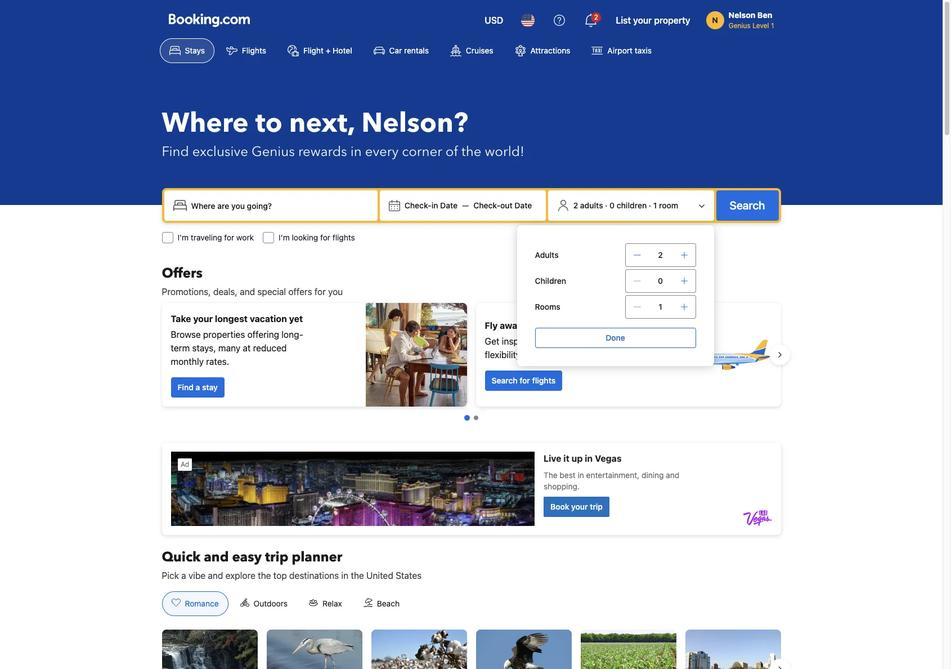 Task type: locate. For each thing, give the bounding box(es) containing it.
your for property
[[634, 15, 652, 25]]

1 vertical spatial search
[[492, 376, 518, 385]]

1 horizontal spatial check-
[[474, 200, 501, 210]]

0 vertical spatial in
[[351, 142, 362, 161]]

flights right looking
[[333, 233, 355, 242]]

date
[[440, 200, 458, 210], [515, 200, 532, 210]]

0 horizontal spatial genius
[[252, 142, 295, 161]]

car rentals
[[390, 46, 429, 55]]

date right out
[[515, 200, 532, 210]]

your inside take your longest vacation yet browse properties offering long- term stays, many at reduced monthly rates.
[[193, 314, 213, 324]]

vacation up done
[[588, 320, 625, 331]]

0 vertical spatial 2
[[595, 13, 599, 21]]

2 adults · 0 children · 1 room button
[[553, 195, 710, 216]]

search for flights
[[492, 376, 556, 385]]

1 horizontal spatial flights
[[533, 376, 556, 385]]

and
[[240, 287, 255, 297], [583, 336, 598, 346], [204, 548, 229, 567], [208, 571, 223, 581]]

in inside the quick and easy trip planner pick a vibe and explore the top destinations in the united states
[[342, 571, 349, 581]]

vacation inside take your longest vacation yet browse properties offering long- term stays, many at reduced monthly rates.
[[250, 314, 287, 324]]

monthly
[[171, 357, 204, 367]]

1 vertical spatial 1
[[654, 200, 657, 210]]

2 inside dropdown button
[[595, 13, 599, 21]]

progress bar inside main content
[[464, 415, 478, 421]]

0
[[610, 200, 615, 210], [658, 276, 663, 286]]

tab list containing romance
[[153, 591, 418, 617]]

0 horizontal spatial 2
[[574, 200, 579, 210]]

1 left room
[[654, 200, 657, 210]]

· right adults
[[606, 200, 608, 210]]

1 horizontal spatial the
[[351, 571, 364, 581]]

0 horizontal spatial search
[[492, 376, 518, 385]]

your right list
[[634, 15, 652, 25]]

rentals
[[404, 46, 429, 55]]

1 horizontal spatial ·
[[649, 200, 652, 210]]

special
[[258, 287, 286, 297]]

0 horizontal spatial flights
[[333, 233, 355, 242]]

many
[[218, 343, 241, 353]]

region
[[153, 298, 790, 411], [153, 625, 790, 669]]

search for search
[[730, 199, 766, 212]]

genius inside the nelson ben genius level 1
[[729, 21, 751, 30]]

1 horizontal spatial in
[[351, 142, 362, 161]]

2 vertical spatial flights
[[533, 376, 556, 385]]

find inside main content
[[178, 382, 194, 392]]

·
[[606, 200, 608, 210], [649, 200, 652, 210]]

1 vertical spatial region
[[153, 625, 790, 669]]

date left "—"
[[440, 200, 458, 210]]

find a stay
[[178, 382, 218, 392]]

1 vertical spatial in
[[432, 200, 438, 210]]

to left next,
[[256, 105, 283, 142]]

away
[[500, 320, 523, 331]]

romance
[[185, 599, 219, 608]]

in left "—"
[[432, 200, 438, 210]]

quick
[[162, 548, 201, 567]]

relax
[[323, 599, 342, 608]]

your right take
[[193, 314, 213, 324]]

flights link
[[217, 38, 276, 63]]

nelson?
[[362, 105, 469, 142]]

fly away to your dream vacation image
[[694, 315, 772, 394]]

· right children
[[649, 200, 652, 210]]

0 horizontal spatial 1
[[654, 200, 657, 210]]

0 horizontal spatial in
[[342, 571, 349, 581]]

1 date from the left
[[440, 200, 458, 210]]

and right vibe
[[208, 571, 223, 581]]

tab list
[[153, 591, 418, 617]]

genius left rewards
[[252, 142, 295, 161]]

car
[[390, 46, 402, 55]]

check- left "—"
[[405, 200, 432, 210]]

vacation inside fly away to your dream vacation get inspired – compare and book flights with flexibility
[[588, 320, 625, 331]]

1 horizontal spatial vacation
[[588, 320, 625, 331]]

2 region from the top
[[153, 625, 790, 669]]

1 horizontal spatial genius
[[729, 21, 751, 30]]

find down where
[[162, 142, 189, 161]]

states
[[396, 571, 422, 581]]

for right looking
[[321, 233, 331, 242]]

take your longest vacation yet image
[[366, 303, 467, 407]]

1 region from the top
[[153, 298, 790, 411]]

check-out date button
[[469, 195, 537, 216]]

0 horizontal spatial ·
[[606, 200, 608, 210]]

stay
[[202, 382, 218, 392]]

for inside offers promotions, deals, and special offers for you
[[315, 287, 326, 297]]

top
[[274, 571, 287, 581]]

0 horizontal spatial 0
[[610, 200, 615, 210]]

check-
[[405, 200, 432, 210], [474, 200, 501, 210]]

0 vertical spatial flights
[[333, 233, 355, 242]]

for down flexibility
[[520, 376, 530, 385]]

1 vertical spatial genius
[[252, 142, 295, 161]]

1 horizontal spatial 1
[[659, 302, 663, 311]]

2 down room
[[659, 250, 663, 260]]

1 horizontal spatial date
[[515, 200, 532, 210]]

search button
[[717, 190, 779, 221]]

1 check- from the left
[[405, 200, 432, 210]]

1 right level at the top of page
[[772, 21, 775, 30]]

the
[[462, 142, 482, 161], [258, 571, 271, 581], [351, 571, 364, 581]]

region containing take your longest vacation yet
[[153, 298, 790, 411]]

long-
[[282, 329, 303, 340]]

2 date from the left
[[515, 200, 532, 210]]

a left stay
[[196, 382, 200, 392]]

i'm
[[279, 233, 290, 242]]

a
[[196, 382, 200, 392], [181, 571, 186, 581]]

book
[[600, 336, 621, 346]]

1 vertical spatial flights
[[623, 336, 648, 346]]

offers
[[162, 264, 203, 283]]

a left vibe
[[181, 571, 186, 581]]

0 vertical spatial to
[[256, 105, 283, 142]]

2 horizontal spatial flights
[[623, 336, 648, 346]]

in
[[351, 142, 362, 161], [432, 200, 438, 210], [342, 571, 349, 581]]

vacation
[[250, 314, 287, 324], [588, 320, 625, 331]]

the right of
[[462, 142, 482, 161]]

browse
[[171, 329, 201, 340]]

for left the 'you'
[[315, 287, 326, 297]]

2 horizontal spatial 1
[[772, 21, 775, 30]]

deals,
[[213, 287, 238, 297]]

i'm traveling for work
[[178, 233, 254, 242]]

traveling
[[191, 233, 222, 242]]

1 horizontal spatial to
[[525, 320, 534, 331]]

2 vertical spatial 2
[[659, 250, 663, 260]]

0 horizontal spatial to
[[256, 105, 283, 142]]

search inside "link"
[[492, 376, 518, 385]]

main content
[[153, 264, 790, 669]]

in left every
[[351, 142, 362, 161]]

to right away
[[525, 320, 534, 331]]

fly
[[485, 320, 498, 331]]

search inside button
[[730, 199, 766, 212]]

progress bar
[[464, 415, 478, 421]]

1 horizontal spatial your
[[536, 320, 556, 331]]

1 up with
[[659, 302, 663, 311]]

check-in date button
[[400, 195, 462, 216]]

0 horizontal spatial a
[[181, 571, 186, 581]]

1 vertical spatial 0
[[658, 276, 663, 286]]

every
[[365, 142, 399, 161]]

0 vertical spatial 0
[[610, 200, 615, 210]]

the left united
[[351, 571, 364, 581]]

flight + hotel
[[304, 46, 352, 55]]

and inside offers promotions, deals, and special offers for you
[[240, 287, 255, 297]]

to inside "where to next, nelson? find exclusive genius rewards in every corner of the world!"
[[256, 105, 283, 142]]

done button
[[535, 328, 696, 348]]

usd button
[[478, 7, 510, 34]]

rates.
[[206, 357, 229, 367]]

check-in date — check-out date
[[405, 200, 532, 210]]

0 horizontal spatial vacation
[[250, 314, 287, 324]]

and up vibe
[[204, 548, 229, 567]]

1 vertical spatial 2
[[574, 200, 579, 210]]

united
[[367, 571, 394, 581]]

exclusive
[[192, 142, 248, 161]]

attractions
[[531, 46, 571, 55]]

inspired
[[502, 336, 535, 346]]

0 vertical spatial genius
[[729, 21, 751, 30]]

1 vertical spatial find
[[178, 382, 194, 392]]

flights left with
[[623, 336, 648, 346]]

the inside "where to next, nelson? find exclusive genius rewards in every corner of the world!"
[[462, 142, 482, 161]]

the left top
[[258, 571, 271, 581]]

1
[[772, 21, 775, 30], [654, 200, 657, 210], [659, 302, 663, 311]]

of
[[446, 142, 459, 161]]

1 vertical spatial to
[[525, 320, 534, 331]]

for inside "link"
[[520, 376, 530, 385]]

and left book
[[583, 336, 598, 346]]

and inside fly away to your dream vacation get inspired – compare and book flights with flexibility
[[583, 336, 598, 346]]

0 horizontal spatial your
[[193, 314, 213, 324]]

take
[[171, 314, 191, 324]]

0 vertical spatial search
[[730, 199, 766, 212]]

vacation up offering
[[250, 314, 287, 324]]

1 inside 'button'
[[654, 200, 657, 210]]

2 horizontal spatial your
[[634, 15, 652, 25]]

0 vertical spatial region
[[153, 298, 790, 411]]

your up –
[[536, 320, 556, 331]]

2 left list
[[595, 13, 599, 21]]

check- right "—"
[[474, 200, 501, 210]]

2 vertical spatial in
[[342, 571, 349, 581]]

0 inside 'button'
[[610, 200, 615, 210]]

flights down –
[[533, 376, 556, 385]]

0 vertical spatial 1
[[772, 21, 775, 30]]

1 horizontal spatial search
[[730, 199, 766, 212]]

0 horizontal spatial the
[[258, 571, 271, 581]]

0 horizontal spatial check-
[[405, 200, 432, 210]]

2 left adults
[[574, 200, 579, 210]]

genius down nelson
[[729, 21, 751, 30]]

attractions link
[[505, 38, 580, 63]]

0 vertical spatial a
[[196, 382, 200, 392]]

in up "relax"
[[342, 571, 349, 581]]

adults
[[535, 250, 559, 260]]

in inside "where to next, nelson? find exclusive genius rewards in every corner of the world!"
[[351, 142, 362, 161]]

0 horizontal spatial date
[[440, 200, 458, 210]]

reduced
[[253, 343, 287, 353]]

Where are you going? field
[[187, 195, 373, 216]]

find left stay
[[178, 382, 194, 392]]

search
[[730, 199, 766, 212], [492, 376, 518, 385]]

where to next, nelson? find exclusive genius rewards in every corner of the world!
[[162, 105, 525, 161]]

list your property
[[616, 15, 691, 25]]

2 horizontal spatial in
[[432, 200, 438, 210]]

2 horizontal spatial the
[[462, 142, 482, 161]]

flight
[[304, 46, 324, 55]]

your
[[634, 15, 652, 25], [193, 314, 213, 324], [536, 320, 556, 331]]

—
[[462, 200, 469, 210]]

2 adults · 0 children · 1 room
[[574, 200, 679, 210]]

1 horizontal spatial 2
[[595, 13, 599, 21]]

planner
[[292, 548, 343, 567]]

1 vertical spatial a
[[181, 571, 186, 581]]

list your property link
[[610, 7, 698, 34]]

and right deals, on the top left
[[240, 287, 255, 297]]

airport taxis
[[608, 46, 652, 55]]

explore
[[226, 571, 256, 581]]

out
[[501, 200, 513, 210]]

0 vertical spatial find
[[162, 142, 189, 161]]



Task type: vqa. For each thing, say whether or not it's contained in the screenshot.
Vacation inside the the Fly away to your dream vacation Get inspired – compare and book flights with flexibility
yes



Task type: describe. For each thing, give the bounding box(es) containing it.
for left work
[[224, 233, 234, 242]]

properties
[[203, 329, 245, 340]]

romance button
[[162, 591, 228, 616]]

your for longest
[[193, 314, 213, 324]]

flights inside fly away to your dream vacation get inspired – compare and book flights with flexibility
[[623, 336, 648, 346]]

a inside the quick and easy trip planner pick a vibe and explore the top destinations in the united states
[[181, 571, 186, 581]]

offering
[[248, 329, 279, 340]]

1 · from the left
[[606, 200, 608, 210]]

flexibility
[[485, 350, 521, 360]]

yet
[[289, 314, 303, 324]]

term
[[171, 343, 190, 353]]

flights
[[242, 46, 266, 55]]

children
[[535, 276, 567, 286]]

beach button
[[354, 591, 409, 616]]

taxis
[[635, 46, 652, 55]]

fly away to your dream vacation get inspired – compare and book flights with flexibility
[[485, 320, 668, 360]]

genius inside "where to next, nelson? find exclusive genius rewards in every corner of the world!"
[[252, 142, 295, 161]]

corner
[[402, 142, 443, 161]]

i'm
[[178, 233, 189, 242]]

main content containing offers
[[153, 264, 790, 669]]

1 horizontal spatial a
[[196, 382, 200, 392]]

cruises link
[[441, 38, 503, 63]]

destinations
[[289, 571, 339, 581]]

nelson ben genius level 1
[[729, 10, 775, 30]]

hotel
[[333, 46, 352, 55]]

tab list inside main content
[[153, 591, 418, 617]]

children
[[617, 200, 647, 210]]

+
[[326, 46, 331, 55]]

usd
[[485, 15, 504, 25]]

2 horizontal spatial 2
[[659, 250, 663, 260]]

with
[[651, 336, 668, 346]]

next,
[[289, 105, 355, 142]]

stays
[[185, 46, 205, 55]]

dream
[[558, 320, 586, 331]]

stays,
[[192, 343, 216, 353]]

search for flights link
[[485, 371, 563, 391]]

2 · from the left
[[649, 200, 652, 210]]

find inside "where to next, nelson? find exclusive genius rewards in every corner of the world!"
[[162, 142, 189, 161]]

rooms
[[535, 302, 561, 311]]

advertisement region
[[162, 443, 781, 535]]

stays link
[[160, 38, 215, 63]]

looking
[[292, 233, 318, 242]]

list
[[616, 15, 631, 25]]

level
[[753, 21, 770, 30]]

rewards
[[298, 142, 347, 161]]

room
[[660, 200, 679, 210]]

outdoors
[[254, 599, 288, 608]]

your inside fly away to your dream vacation get inspired – compare and book flights with flexibility
[[536, 320, 556, 331]]

i'm looking for flights
[[279, 233, 355, 242]]

easy
[[232, 548, 262, 567]]

at
[[243, 343, 251, 353]]

airport taxis link
[[583, 38, 662, 63]]

to inside fly away to your dream vacation get inspired – compare and book flights with flexibility
[[525, 320, 534, 331]]

longest
[[215, 314, 248, 324]]

2 vertical spatial 1
[[659, 302, 663, 311]]

offers
[[289, 287, 312, 297]]

vibe
[[189, 571, 206, 581]]

adults
[[581, 200, 604, 210]]

outdoors button
[[231, 591, 297, 616]]

done
[[606, 333, 626, 342]]

promotions,
[[162, 287, 211, 297]]

car rentals link
[[364, 38, 439, 63]]

work
[[236, 233, 254, 242]]

search for search for flights
[[492, 376, 518, 385]]

ben
[[758, 10, 773, 20]]

trip
[[265, 548, 289, 567]]

find a stay link
[[171, 377, 225, 398]]

cruises
[[466, 46, 494, 55]]

n
[[713, 15, 719, 25]]

1 horizontal spatial 0
[[658, 276, 663, 286]]

relax button
[[300, 591, 352, 616]]

your account menu nelson ben genius level 1 element
[[707, 5, 779, 31]]

beach
[[377, 599, 400, 608]]

flight + hotel link
[[278, 38, 362, 63]]

2 inside 'button'
[[574, 200, 579, 210]]

world!
[[485, 142, 525, 161]]

offers promotions, deals, and special offers for you
[[162, 264, 343, 297]]

booking.com image
[[169, 14, 250, 27]]

flights inside "link"
[[533, 376, 556, 385]]

get
[[485, 336, 500, 346]]

compare
[[544, 336, 580, 346]]

2 check- from the left
[[474, 200, 501, 210]]

–
[[537, 336, 542, 346]]

1 inside the nelson ben genius level 1
[[772, 21, 775, 30]]

you
[[328, 287, 343, 297]]

property
[[655, 15, 691, 25]]

nelson
[[729, 10, 756, 20]]



